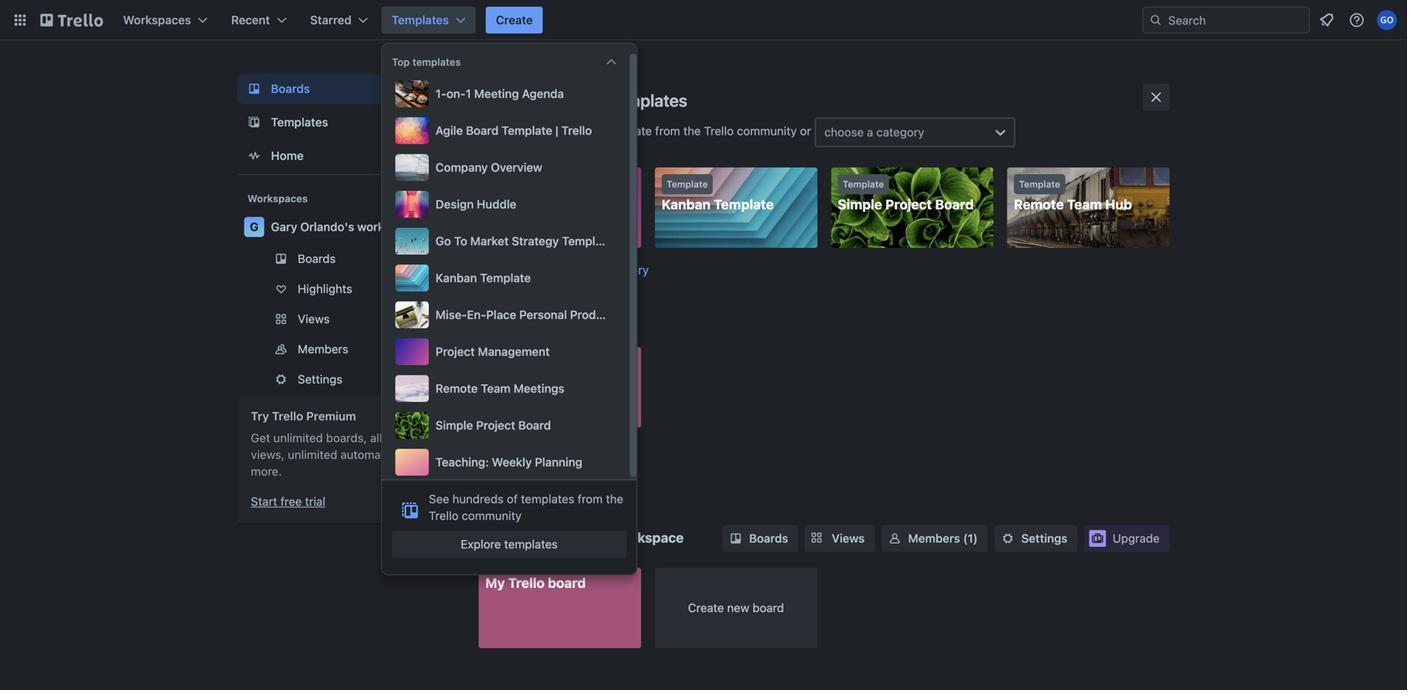 Task type: describe. For each thing, give the bounding box(es) containing it.
company overview
[[436, 160, 543, 174]]

1 vertical spatial orlando's
[[547, 530, 610, 546]]

recently
[[512, 320, 569, 336]]

0 horizontal spatial settings link
[[238, 366, 452, 393]]

0 horizontal spatial gary
[[271, 220, 297, 234]]

1-on-1 meeting agenda
[[436, 87, 564, 101]]

recent
[[231, 13, 270, 27]]

community inside see hundreds of templates from the trello community
[[462, 509, 522, 523]]

create a workspace image
[[425, 189, 445, 209]]

0 vertical spatial workspace
[[357, 220, 417, 234]]

1 my trello board from the top
[[486, 354, 586, 370]]

agenda
[[522, 87, 564, 101]]

get going faster with a template from the trello community or
[[479, 124, 815, 138]]

huddle
[[477, 197, 517, 211]]

search image
[[1150, 13, 1163, 27]]

market
[[471, 234, 509, 248]]

popular
[[548, 91, 607, 110]]

0 horizontal spatial orlando's
[[300, 220, 354, 234]]

personal
[[520, 308, 567, 322]]

en-
[[467, 308, 486, 322]]

choose
[[825, 125, 864, 139]]

going
[[501, 124, 532, 138]]

trello down explore templates link
[[508, 575, 545, 591]]

browse the full template gallery link
[[479, 263, 649, 277]]

browse
[[479, 263, 519, 277]]

members for members
[[298, 342, 349, 356]]

most popular templates
[[506, 91, 688, 110]]

1 vertical spatial template
[[562, 263, 610, 277]]

1-
[[436, 87, 447, 101]]

template simple project board
[[838, 179, 974, 212]]

1 horizontal spatial settings link
[[995, 525, 1078, 552]]

the inside see hundreds of templates from the trello community
[[606, 492, 624, 506]]

design
[[436, 197, 474, 211]]

|
[[556, 124, 559, 137]]

mise-en-place personal productivity system button
[[392, 298, 681, 332]]

top
[[392, 56, 410, 68]]

to
[[454, 234, 467, 248]]

try trello premium get unlimited boards, all the views, unlimited automation, and more.
[[251, 409, 428, 478]]

highlights link
[[238, 276, 452, 303]]

0 vertical spatial g
[[250, 220, 259, 234]]

mise-
[[436, 308, 467, 322]]

teaching: weekly planning button
[[392, 446, 620, 479]]

0 horizontal spatial a
[[595, 124, 601, 138]]

add image
[[425, 339, 445, 359]]

team inside button
[[481, 382, 511, 396]]

agile board template | trello
[[436, 124, 592, 137]]

kanban template
[[436, 271, 531, 285]]

members (1)
[[909, 532, 978, 546]]

kanban inside kanban template button
[[436, 271, 477, 285]]

1 horizontal spatial gary
[[512, 530, 543, 546]]

home
[[271, 149, 304, 163]]

start free trial
[[251, 495, 326, 509]]

faster
[[535, 124, 566, 138]]

gallery
[[613, 263, 649, 277]]

create for create
[[496, 13, 533, 27]]

sm image for settings
[[1000, 530, 1017, 547]]

members link
[[238, 336, 452, 363]]

explore templates
[[461, 538, 558, 551]]

0 vertical spatial unlimited
[[273, 431, 323, 445]]

trello up the meetings
[[508, 354, 545, 370]]

board image
[[244, 79, 264, 99]]

1 horizontal spatial g
[[486, 529, 498, 548]]

settings for left settings link
[[298, 372, 343, 386]]

trial
[[305, 495, 326, 509]]

0 vertical spatial community
[[737, 124, 797, 138]]

board inside template simple project board
[[936, 197, 974, 212]]

company overview button
[[392, 151, 620, 184]]

workspaces
[[520, 491, 614, 507]]

go to market strategy template button
[[392, 225, 620, 258]]

hundreds
[[453, 492, 504, 506]]

2 my trello board from the top
[[486, 575, 586, 591]]

project inside template simple project board
[[886, 197, 932, 212]]

0 vertical spatial template
[[605, 124, 652, 138]]

and
[[408, 448, 428, 462]]

choose a category
[[825, 125, 925, 139]]

templates up get going faster with a template from the trello community or
[[611, 91, 688, 110]]

recent button
[[221, 7, 297, 34]]

design huddle
[[436, 197, 517, 211]]

templates inside templates dropdown button
[[392, 13, 449, 27]]

create new board
[[688, 601, 784, 615]]

2 vertical spatial board
[[753, 601, 784, 615]]

meeting
[[474, 87, 519, 101]]

views for the top views link
[[298, 312, 330, 326]]

hub
[[1106, 197, 1133, 212]]

explore
[[461, 538, 501, 551]]

templates link
[[238, 107, 452, 137]]

your workspaces
[[479, 491, 614, 507]]

0 vertical spatial boards link
[[238, 74, 452, 104]]

project management button
[[392, 335, 620, 369]]

1
[[466, 87, 471, 101]]

0 vertical spatial get
[[479, 124, 498, 138]]

Search field
[[1163, 8, 1310, 33]]

teaching: weekly planning
[[436, 455, 583, 469]]

see
[[429, 492, 450, 506]]

overview
[[491, 160, 543, 174]]

start free trial button
[[251, 494, 326, 510]]

automation,
[[341, 448, 405, 462]]

of
[[507, 492, 518, 506]]

back to home image
[[40, 7, 103, 34]]

views for the bottommost views link
[[832, 532, 865, 546]]

trello inside see hundreds of templates from the trello community
[[429, 509, 459, 523]]

full
[[542, 263, 559, 277]]

0 vertical spatial board
[[548, 354, 586, 370]]

remote inside remote team meetings button
[[436, 382, 478, 396]]

more.
[[251, 465, 282, 478]]

1-on-1 meeting agenda button
[[392, 77, 620, 111]]

project inside project management link
[[486, 197, 532, 212]]

templates button
[[382, 7, 476, 34]]

gary orlando (garyorlando) image
[[1378, 10, 1398, 30]]

workspaces inside workspaces popup button
[[123, 13, 191, 27]]

remote team meetings
[[436, 382, 565, 396]]

team inside 'template remote team hub'
[[1068, 197, 1103, 212]]

0 vertical spatial gary orlando's workspace
[[271, 220, 417, 234]]

premium
[[306, 409, 356, 423]]

agile board template | trello button
[[392, 114, 620, 147]]



Task type: locate. For each thing, give the bounding box(es) containing it.
1 horizontal spatial get
[[479, 124, 498, 138]]

create for create new board
[[688, 601, 724, 615]]

0 vertical spatial members
[[298, 342, 349, 356]]

my trello board down explore templates link
[[486, 575, 586, 591]]

1 horizontal spatial members
[[909, 532, 961, 546]]

community left "or"
[[737, 124, 797, 138]]

template inside 'template remote team hub'
[[1019, 179, 1061, 190]]

0 horizontal spatial board
[[466, 124, 499, 137]]

project management
[[486, 197, 620, 212], [436, 345, 550, 359]]

trello down see
[[429, 509, 459, 523]]

0 vertical spatial gary
[[271, 220, 297, 234]]

2 sm image from the left
[[1000, 530, 1017, 547]]

0 horizontal spatial settings
[[298, 372, 343, 386]]

boards
[[271, 82, 310, 96], [298, 252, 336, 266], [750, 532, 789, 546]]

simple down choose a category
[[838, 197, 883, 212]]

1 vertical spatial my trello board link
[[479, 568, 641, 649]]

1 vertical spatial board
[[548, 575, 586, 591]]

1 horizontal spatial views link
[[805, 525, 875, 552]]

a
[[595, 124, 601, 138], [867, 125, 874, 139]]

new
[[728, 601, 750, 615]]

templates down see hundreds of templates from the trello community
[[504, 538, 558, 551]]

my trello board link down explore templates link
[[479, 568, 641, 649]]

1 vertical spatial unlimited
[[288, 448, 337, 462]]

2 vertical spatial board
[[519, 419, 551, 432]]

1 horizontal spatial a
[[867, 125, 874, 139]]

1 horizontal spatial create
[[688, 601, 724, 615]]

2 vertical spatial boards link
[[723, 525, 799, 552]]

create left new
[[688, 601, 724, 615]]

1 vertical spatial views
[[832, 532, 865, 546]]

1 vertical spatial board
[[936, 197, 974, 212]]

views down highlights on the top
[[298, 312, 330, 326]]

1 horizontal spatial settings
[[1022, 532, 1068, 546]]

gary orlando's workspace down workspaces
[[512, 530, 684, 546]]

my trello board up the meetings
[[486, 354, 586, 370]]

menu
[[392, 77, 681, 479]]

company
[[436, 160, 488, 174]]

1 vertical spatial gary orlando's workspace
[[512, 530, 684, 546]]

settings link right (1)
[[995, 525, 1078, 552]]

0 vertical spatial workspaces
[[123, 13, 191, 27]]

1 vertical spatial workspaces
[[248, 193, 308, 204]]

remote left the hub
[[1014, 197, 1064, 212]]

my trello board link down recently viewed
[[479, 347, 641, 428]]

1 vertical spatial g
[[486, 529, 498, 548]]

sm image inside settings link
[[1000, 530, 1017, 547]]

trello inside the try trello premium get unlimited boards, all the views, unlimited automation, and more.
[[272, 409, 303, 423]]

0 horizontal spatial workspace
[[357, 220, 417, 234]]

1 horizontal spatial orlando's
[[547, 530, 610, 546]]

management up strategy
[[535, 197, 620, 212]]

weekly
[[492, 455, 532, 469]]

templates inside see hundreds of templates from the trello community
[[521, 492, 575, 506]]

home image
[[244, 146, 264, 166]]

top templates
[[392, 56, 461, 68]]

templates inside templates link
[[271, 115, 328, 129]]

0 horizontal spatial views
[[298, 312, 330, 326]]

0 vertical spatial templates
[[392, 13, 449, 27]]

0 horizontal spatial sm image
[[728, 530, 745, 547]]

the inside the try trello premium get unlimited boards, all the views, unlimited automation, and more.
[[386, 431, 403, 445]]

0 horizontal spatial g
[[250, 220, 259, 234]]

1 vertical spatial my
[[486, 575, 505, 591]]

templates up top templates
[[392, 13, 449, 27]]

starred
[[310, 13, 352, 27]]

0 vertical spatial simple
[[838, 197, 883, 212]]

team left the hub
[[1068, 197, 1103, 212]]

create up the 1-on-1 meeting agenda button
[[496, 13, 533, 27]]

1 horizontal spatial gary orlando's workspace
[[512, 530, 684, 546]]

or
[[800, 124, 812, 138]]

1 vertical spatial templates
[[271, 115, 328, 129]]

1 horizontal spatial templates
[[392, 13, 449, 27]]

team up simple project board
[[481, 382, 511, 396]]

trello
[[562, 124, 592, 137], [704, 124, 734, 138], [508, 354, 545, 370], [272, 409, 303, 423], [429, 509, 459, 523], [508, 575, 545, 591]]

1 horizontal spatial board
[[519, 419, 551, 432]]

community down your
[[462, 509, 522, 523]]

0 vertical spatial team
[[1068, 197, 1103, 212]]

sm image up create new board
[[728, 530, 745, 547]]

planning
[[535, 455, 583, 469]]

my up remote team meetings
[[486, 354, 505, 370]]

boards link up templates link
[[238, 74, 452, 104]]

1 vertical spatial workspace
[[613, 530, 684, 546]]

board down explore templates link
[[548, 575, 586, 591]]

members for members (1)
[[909, 532, 961, 546]]

project down category
[[886, 197, 932, 212]]

1 horizontal spatial community
[[737, 124, 797, 138]]

template board image
[[244, 112, 264, 132]]

boards up highlights on the top
[[298, 252, 336, 266]]

orlando's down workspaces
[[547, 530, 610, 546]]

templates right of
[[521, 492, 575, 506]]

from inside see hundreds of templates from the trello community
[[578, 492, 603, 506]]

project management inside project management link
[[486, 197, 620, 212]]

1 vertical spatial remote
[[436, 382, 478, 396]]

0 vertical spatial my
[[486, 354, 505, 370]]

starred button
[[300, 7, 379, 34]]

0 vertical spatial orlando's
[[300, 220, 354, 234]]

recently viewed
[[512, 320, 618, 336]]

0 horizontal spatial team
[[481, 382, 511, 396]]

boards up new
[[750, 532, 789, 546]]

(1)
[[964, 532, 978, 546]]

1 horizontal spatial views
[[832, 532, 865, 546]]

trello right the |
[[562, 124, 592, 137]]

sm image
[[728, 530, 745, 547], [1000, 530, 1017, 547]]

project management up strategy
[[486, 197, 620, 212]]

simple project board
[[436, 419, 551, 432]]

1 horizontal spatial workspaces
[[248, 193, 308, 204]]

home link
[[238, 141, 452, 171]]

0 vertical spatial settings
[[298, 372, 343, 386]]

0 horizontal spatial kanban
[[436, 271, 477, 285]]

members left (1)
[[909, 532, 961, 546]]

go
[[436, 234, 451, 248]]

productivity
[[570, 308, 637, 322]]

community
[[737, 124, 797, 138], [462, 509, 522, 523]]

remote
[[1014, 197, 1064, 212], [436, 382, 478, 396]]

g
[[250, 220, 259, 234], [486, 529, 498, 548]]

sm image for boards
[[728, 530, 745, 547]]

1 vertical spatial from
[[578, 492, 603, 506]]

template right full
[[562, 263, 610, 277]]

boards for highlights
[[298, 252, 336, 266]]

get left going
[[479, 124, 498, 138]]

1 horizontal spatial remote
[[1014, 197, 1064, 212]]

boards for views
[[750, 532, 789, 546]]

management
[[535, 197, 620, 212], [478, 345, 550, 359]]

project management link
[[479, 168, 641, 248]]

1 vertical spatial views link
[[805, 525, 875, 552]]

board down recently viewed
[[548, 354, 586, 370]]

project inside simple project board button
[[476, 419, 516, 432]]

agile
[[436, 124, 463, 137]]

settings right (1)
[[1022, 532, 1068, 546]]

category
[[877, 125, 925, 139]]

project down mise- on the top left of the page
[[436, 345, 475, 359]]

1 horizontal spatial team
[[1068, 197, 1103, 212]]

kanban
[[662, 197, 711, 212], [436, 271, 477, 285]]

template remote team hub
[[1014, 179, 1133, 212]]

0 horizontal spatial remote
[[436, 382, 478, 396]]

management for project management button
[[478, 345, 550, 359]]

1 vertical spatial get
[[251, 431, 270, 445]]

explore templates link
[[392, 531, 627, 558]]

meetings
[[514, 382, 565, 396]]

0 vertical spatial from
[[655, 124, 681, 138]]

simple project board button
[[392, 409, 620, 442]]

a right with
[[595, 124, 601, 138]]

2 my from the top
[[486, 575, 505, 591]]

views left sm image
[[832, 532, 865, 546]]

templates up home
[[271, 115, 328, 129]]

0 horizontal spatial members
[[298, 342, 349, 356]]

go to market strategy template
[[436, 234, 613, 248]]

gary orlando's workspace up 'highlights' link
[[271, 220, 417, 234]]

gary down see hundreds of templates from the trello community
[[512, 530, 543, 546]]

my trello board
[[486, 354, 586, 370], [486, 575, 586, 591]]

on-
[[447, 87, 466, 101]]

template kanban template
[[662, 179, 774, 212]]

remote inside 'template remote team hub'
[[1014, 197, 1064, 212]]

views link left sm image
[[805, 525, 875, 552]]

project management for project management button
[[436, 345, 550, 359]]

kanban inside the "template kanban template"
[[662, 197, 711, 212]]

from down most popular templates
[[655, 124, 681, 138]]

trello right try
[[272, 409, 303, 423]]

most
[[506, 91, 544, 110]]

1 horizontal spatial from
[[655, 124, 681, 138]]

board right new
[[753, 601, 784, 615]]

kanban down get going faster with a template from the trello community or
[[662, 197, 711, 212]]

get up views,
[[251, 431, 270, 445]]

unlimited
[[273, 431, 323, 445], [288, 448, 337, 462]]

1 vertical spatial team
[[481, 382, 511, 396]]

2 horizontal spatial board
[[936, 197, 974, 212]]

viewed
[[572, 320, 618, 336]]

upgrade button
[[1085, 525, 1170, 552]]

workspaces button
[[113, 7, 218, 34]]

from
[[655, 124, 681, 138], [578, 492, 603, 506]]

sm image
[[887, 530, 904, 547]]

upgrade
[[1113, 532, 1160, 546]]

members
[[298, 342, 349, 356], [909, 532, 961, 546]]

a right choose
[[867, 125, 874, 139]]

views,
[[251, 448, 285, 462]]

1 vertical spatial boards
[[298, 252, 336, 266]]

my trello board link
[[479, 347, 641, 428], [479, 568, 641, 649]]

members down highlights on the top
[[298, 342, 349, 356]]

mise-en-place personal productivity system
[[436, 308, 681, 322]]

workspace
[[357, 220, 417, 234], [613, 530, 684, 546]]

kanban down to
[[436, 271, 477, 285]]

0 vertical spatial remote
[[1014, 197, 1064, 212]]

settings link
[[238, 366, 452, 393], [995, 525, 1078, 552]]

simple inside button
[[436, 419, 473, 432]]

1 vertical spatial settings link
[[995, 525, 1078, 552]]

g down your
[[486, 529, 498, 548]]

0 vertical spatial my trello board
[[486, 354, 586, 370]]

boards right the board image
[[271, 82, 310, 96]]

free
[[281, 495, 302, 509]]

0 vertical spatial management
[[535, 197, 620, 212]]

unlimited down 'boards,'
[[288, 448, 337, 462]]

project management for project management link
[[486, 197, 620, 212]]

project management inside project management button
[[436, 345, 550, 359]]

trello inside button
[[562, 124, 592, 137]]

1 vertical spatial simple
[[436, 419, 473, 432]]

system
[[640, 308, 681, 322]]

menu containing 1-on-1 meeting agenda
[[392, 77, 681, 479]]

boards link for views
[[723, 525, 799, 552]]

views
[[298, 312, 330, 326], [832, 532, 865, 546]]

templates
[[392, 13, 449, 27], [271, 115, 328, 129]]

0 vertical spatial views
[[298, 312, 330, 326]]

template inside template simple project board
[[843, 179, 885, 190]]

create inside 'button'
[[496, 13, 533, 27]]

0 vertical spatial views link
[[238, 306, 452, 333]]

workspaces
[[123, 13, 191, 27], [248, 193, 308, 204]]

orlando's up highlights on the top
[[300, 220, 354, 234]]

highlights
[[298, 282, 353, 296]]

start
[[251, 495, 277, 509]]

gary down home
[[271, 220, 297, 234]]

management down "recently" at the top left of page
[[478, 345, 550, 359]]

management inside button
[[478, 345, 550, 359]]

your
[[479, 491, 517, 507]]

1 vertical spatial my trello board
[[486, 575, 586, 591]]

place
[[486, 308, 516, 322]]

open information menu image
[[1349, 12, 1366, 28]]

0 horizontal spatial templates
[[271, 115, 328, 129]]

browse the full template gallery
[[479, 263, 649, 277]]

0 horizontal spatial views link
[[238, 306, 452, 333]]

settings link down members link
[[238, 366, 452, 393]]

team
[[1068, 197, 1103, 212], [481, 382, 511, 396]]

boards link up 'highlights' link
[[238, 246, 452, 272]]

primary element
[[0, 0, 1408, 40]]

management for project management link
[[535, 197, 620, 212]]

project management up remote team meetings
[[436, 345, 550, 359]]

project
[[486, 197, 532, 212], [886, 197, 932, 212], [436, 345, 475, 359], [476, 419, 516, 432]]

2 my trello board link from the top
[[479, 568, 641, 649]]

all
[[370, 431, 382, 445]]

orlando's
[[300, 220, 354, 234], [547, 530, 610, 546]]

teaching:
[[436, 455, 489, 469]]

1 vertical spatial management
[[478, 345, 550, 359]]

1 my trello board link from the top
[[479, 347, 641, 428]]

simple inside template simple project board
[[838, 197, 883, 212]]

try
[[251, 409, 269, 423]]

views link down 'highlights' link
[[238, 306, 452, 333]]

sm image inside the boards link
[[728, 530, 745, 547]]

my down explore templates link
[[486, 575, 505, 591]]

templates up 1-
[[413, 56, 461, 68]]

boards link up new
[[723, 525, 799, 552]]

remote team meetings button
[[392, 372, 620, 406]]

remote down add icon
[[436, 382, 478, 396]]

simple up teaching:
[[436, 419, 473, 432]]

0 notifications image
[[1317, 10, 1337, 30]]

1 vertical spatial settings
[[1022, 532, 1068, 546]]

trello up the "template kanban template"
[[704, 124, 734, 138]]

sm image right (1)
[[1000, 530, 1017, 547]]

from down the planning
[[578, 492, 603, 506]]

kanban template button
[[392, 261, 620, 295]]

create
[[496, 13, 533, 27], [688, 601, 724, 615]]

0 horizontal spatial gary orlando's workspace
[[271, 220, 417, 234]]

project inside project management button
[[436, 345, 475, 359]]

1 vertical spatial boards link
[[238, 246, 452, 272]]

1 my from the top
[[486, 354, 505, 370]]

template down most popular templates
[[605, 124, 652, 138]]

1 vertical spatial gary
[[512, 530, 543, 546]]

0 vertical spatial boards
[[271, 82, 310, 96]]

0 vertical spatial settings link
[[238, 366, 452, 393]]

see hundreds of templates from the trello community
[[429, 492, 624, 523]]

0 vertical spatial create
[[496, 13, 533, 27]]

project down remote team meetings
[[476, 419, 516, 432]]

with
[[569, 124, 592, 138]]

0 vertical spatial kanban
[[662, 197, 711, 212]]

0 horizontal spatial create
[[496, 13, 533, 27]]

0 horizontal spatial get
[[251, 431, 270, 445]]

g down home image
[[250, 220, 259, 234]]

unlimited up views,
[[273, 431, 323, 445]]

get inside the try trello premium get unlimited boards, all the views, unlimited automation, and more.
[[251, 431, 270, 445]]

settings for the rightmost settings link
[[1022, 532, 1068, 546]]

0 vertical spatial board
[[466, 124, 499, 137]]

2 vertical spatial boards
[[750, 532, 789, 546]]

0 horizontal spatial simple
[[436, 419, 473, 432]]

settings up premium
[[298, 372, 343, 386]]

0 horizontal spatial workspaces
[[123, 13, 191, 27]]

collapse image
[[605, 55, 618, 69]]

boards,
[[326, 431, 367, 445]]

1 vertical spatial community
[[462, 509, 522, 523]]

boards link for highlights
[[238, 246, 452, 272]]

1 vertical spatial members
[[909, 532, 961, 546]]

1 horizontal spatial workspace
[[613, 530, 684, 546]]

0 vertical spatial project management
[[486, 197, 620, 212]]

1 sm image from the left
[[728, 530, 745, 547]]

project up go to market strategy template button on the top of page
[[486, 197, 532, 212]]



Task type: vqa. For each thing, say whether or not it's contained in the screenshot.
back
no



